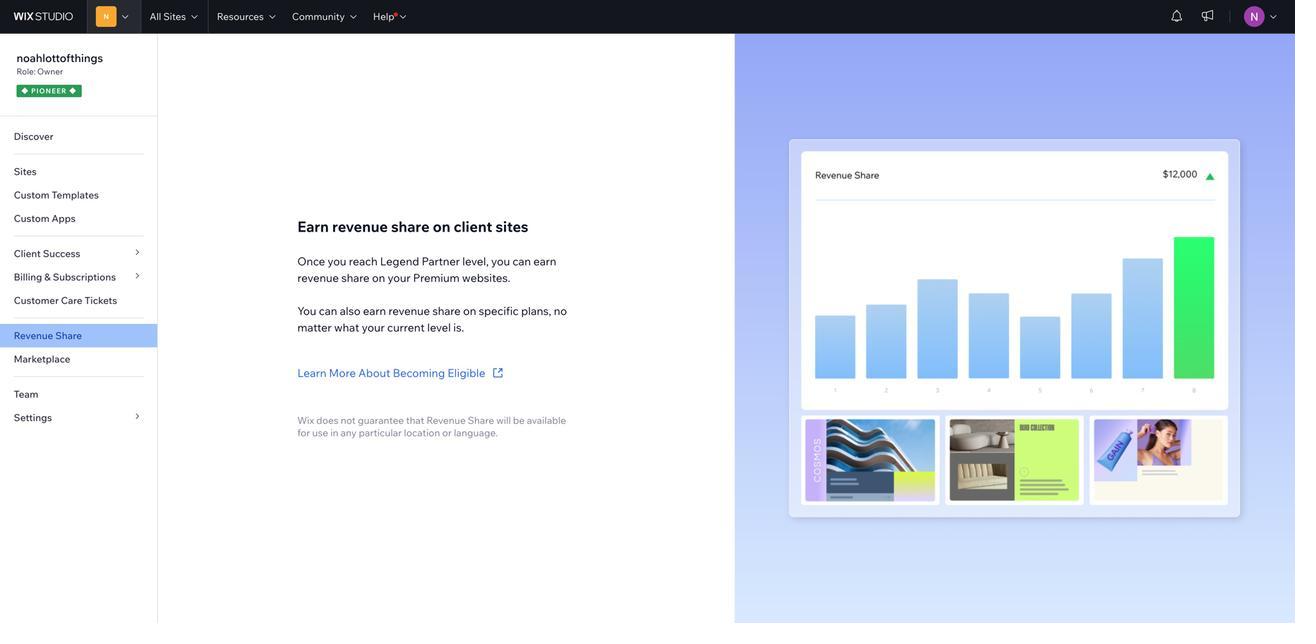 Task type: vqa. For each thing, say whether or not it's contained in the screenshot.
rightmost 'earn'
yes



Task type: describe. For each thing, give the bounding box(es) containing it.
sites inside sidebar element
[[14, 166, 37, 178]]

any
[[341, 427, 357, 439]]

earn
[[298, 218, 329, 236]]

2 vertical spatial revenue
[[389, 304, 430, 318]]

custom templates link
[[0, 184, 157, 207]]

0 vertical spatial share
[[391, 218, 430, 236]]

wix
[[298, 415, 314, 427]]

owner
[[37, 66, 63, 77]]

settings
[[14, 412, 52, 424]]

not
[[341, 415, 356, 427]]

client success
[[14, 248, 80, 260]]

partner
[[422, 255, 460, 268]]

discover link
[[0, 125, 157, 148]]

&
[[44, 271, 51, 283]]

1 vertical spatial earn
[[363, 304, 386, 318]]

1 horizontal spatial sites
[[163, 10, 186, 22]]

billing & subscriptions
[[14, 271, 116, 283]]

help
[[373, 10, 395, 22]]

2 you from the left
[[491, 255, 510, 268]]

discover
[[14, 130, 53, 142]]

customer care tickets
[[14, 295, 117, 307]]

no
[[554, 304, 567, 318]]

revenue inside wix does not guarantee that revenue share will be available for use in any particular location or language.
[[427, 415, 466, 427]]

resources
[[217, 10, 264, 22]]

sites
[[496, 218, 529, 236]]

sidebar element
[[0, 33, 158, 624]]

team
[[14, 388, 38, 401]]

0 vertical spatial earn
[[534, 255, 557, 268]]

2 vertical spatial share
[[433, 304, 461, 318]]

care
[[61, 295, 82, 307]]

sites link
[[0, 160, 157, 184]]

reach
[[349, 255, 378, 268]]

learn more about becoming eligible button
[[298, 365, 579, 382]]

1 vertical spatial revenue
[[298, 271, 339, 285]]

wix does not guarantee that revenue share will be available for use in any particular location or language.
[[298, 415, 566, 439]]

location
[[404, 427, 440, 439]]

2 ◆ from the left
[[69, 87, 77, 95]]

n
[[104, 12, 109, 21]]

matter
[[298, 321, 332, 335]]

noahlottofthings role: owner
[[17, 51, 103, 77]]

about
[[359, 366, 391, 380]]

subscriptions
[[53, 271, 116, 283]]

0 vertical spatial revenue
[[332, 218, 388, 236]]

n button
[[87, 0, 141, 33]]

level,
[[463, 255, 489, 268]]

success
[[43, 248, 80, 260]]

customer care tickets link
[[0, 289, 157, 313]]

0 horizontal spatial share
[[342, 271, 370, 285]]

client
[[454, 218, 493, 236]]

custom apps link
[[0, 207, 157, 230]]

revenue share link
[[0, 324, 157, 348]]

noahlottofthings
[[17, 51, 103, 65]]

or
[[443, 427, 452, 439]]

level
[[427, 321, 451, 335]]

language.
[[454, 427, 498, 439]]

becoming
[[393, 366, 445, 380]]

that
[[406, 415, 425, 427]]

does
[[316, 415, 339, 427]]

will
[[497, 415, 511, 427]]

more
[[329, 366, 356, 380]]

use
[[312, 427, 328, 439]]

once
[[298, 255, 325, 268]]

1 vertical spatial your
[[362, 321, 385, 335]]



Task type: locate. For each thing, give the bounding box(es) containing it.
can
[[513, 255, 531, 268], [319, 304, 337, 318]]

templates
[[52, 189, 99, 201]]

marketplace link
[[0, 348, 157, 371]]

available
[[527, 415, 566, 427]]

revenue up current on the bottom left of page
[[389, 304, 430, 318]]

1 vertical spatial can
[[319, 304, 337, 318]]

on up the is.
[[463, 304, 477, 318]]

0 vertical spatial revenue
[[14, 330, 53, 342]]

on
[[433, 218, 451, 236], [372, 271, 385, 285], [463, 304, 477, 318]]

share down reach
[[342, 271, 370, 285]]

revenue share
[[14, 330, 82, 342]]

1 horizontal spatial ◆
[[69, 87, 77, 95]]

your
[[388, 271, 411, 285], [362, 321, 385, 335]]

◆ right pioneer in the left of the page
[[69, 87, 77, 95]]

revenue up reach
[[332, 218, 388, 236]]

2 vertical spatial on
[[463, 304, 477, 318]]

1 you from the left
[[328, 255, 347, 268]]

2 custom from the top
[[14, 213, 49, 225]]

1 vertical spatial revenue
[[427, 415, 466, 427]]

settings button
[[0, 406, 157, 430]]

guarantee
[[358, 415, 404, 427]]

tickets
[[85, 295, 117, 307]]

1 horizontal spatial revenue
[[427, 415, 466, 427]]

you right "once"
[[328, 255, 347, 268]]

1 vertical spatial on
[[372, 271, 385, 285]]

share up level
[[433, 304, 461, 318]]

premium
[[413, 271, 460, 285]]

0 vertical spatial sites
[[163, 10, 186, 22]]

current
[[387, 321, 425, 335]]

custom apps
[[14, 213, 76, 225]]

custom for custom templates
[[14, 189, 49, 201]]

custom left apps
[[14, 213, 49, 225]]

marketplace
[[14, 353, 70, 365]]

also
[[340, 304, 361, 318]]

◆
[[21, 87, 29, 95], [69, 87, 77, 95]]

customer
[[14, 295, 59, 307]]

help button
[[365, 0, 415, 33]]

what
[[334, 321, 359, 335]]

be
[[513, 415, 525, 427]]

0 vertical spatial your
[[388, 271, 411, 285]]

0 horizontal spatial share
[[55, 330, 82, 342]]

share inside sidebar element
[[55, 330, 82, 342]]

apps
[[52, 213, 76, 225]]

◆ down role:
[[21, 87, 29, 95]]

2 horizontal spatial share
[[433, 304, 461, 318]]

all sites
[[150, 10, 186, 22]]

◆ pioneer ◆
[[21, 87, 77, 95]]

specific
[[479, 304, 519, 318]]

0 horizontal spatial ◆
[[21, 87, 29, 95]]

1 horizontal spatial on
[[433, 218, 451, 236]]

learn more about becoming eligible
[[298, 366, 486, 380]]

plans,
[[521, 304, 552, 318]]

revenue inside sidebar element
[[14, 330, 53, 342]]

1 custom from the top
[[14, 189, 49, 201]]

you
[[298, 304, 317, 318]]

earn revenue share on client sites
[[298, 218, 529, 236]]

0 vertical spatial can
[[513, 255, 531, 268]]

your down legend
[[388, 271, 411, 285]]

pioneer
[[31, 87, 67, 95]]

0 horizontal spatial your
[[362, 321, 385, 335]]

earn right also
[[363, 304, 386, 318]]

1 horizontal spatial your
[[388, 271, 411, 285]]

revenue up or
[[427, 415, 466, 427]]

2 horizontal spatial on
[[463, 304, 477, 318]]

share up legend
[[391, 218, 430, 236]]

websites.
[[462, 271, 511, 285]]

legend
[[380, 255, 419, 268]]

0 horizontal spatial can
[[319, 304, 337, 318]]

sites down discover
[[14, 166, 37, 178]]

billing & subscriptions button
[[0, 266, 157, 289]]

you
[[328, 255, 347, 268], [491, 255, 510, 268]]

on left client
[[433, 218, 451, 236]]

sites right all
[[163, 10, 186, 22]]

share
[[55, 330, 82, 342], [468, 415, 494, 427]]

role:
[[17, 66, 36, 77]]

for
[[298, 427, 310, 439]]

sites
[[163, 10, 186, 22], [14, 166, 37, 178]]

is.
[[454, 321, 464, 335]]

all
[[150, 10, 161, 22]]

share up marketplace link
[[55, 330, 82, 342]]

1 vertical spatial sites
[[14, 166, 37, 178]]

revenue
[[332, 218, 388, 236], [298, 271, 339, 285], [389, 304, 430, 318]]

can right you
[[319, 304, 337, 318]]

0 horizontal spatial earn
[[363, 304, 386, 318]]

community
[[292, 10, 345, 22]]

you up websites.
[[491, 255, 510, 268]]

can down sites
[[513, 255, 531, 268]]

earn up the plans,
[[534, 255, 557, 268]]

0 horizontal spatial revenue
[[14, 330, 53, 342]]

particular
[[359, 427, 402, 439]]

billing
[[14, 271, 42, 283]]

learn
[[298, 366, 327, 380]]

revenue up the marketplace at the bottom left of page
[[14, 330, 53, 342]]

share up the language.
[[468, 415, 494, 427]]

eligible
[[448, 366, 486, 380]]

1 horizontal spatial share
[[391, 218, 430, 236]]

custom
[[14, 189, 49, 201], [14, 213, 49, 225]]

share inside wix does not guarantee that revenue share will be available for use in any particular location or language.
[[468, 415, 494, 427]]

0 horizontal spatial on
[[372, 271, 385, 285]]

client success button
[[0, 242, 157, 266]]

1 vertical spatial share
[[468, 415, 494, 427]]

custom templates
[[14, 189, 99, 201]]

1 vertical spatial share
[[342, 271, 370, 285]]

client
[[14, 248, 41, 260]]

1 horizontal spatial can
[[513, 255, 531, 268]]

1 vertical spatial custom
[[14, 213, 49, 225]]

1 horizontal spatial you
[[491, 255, 510, 268]]

1 horizontal spatial share
[[468, 415, 494, 427]]

0 horizontal spatial you
[[328, 255, 347, 268]]

custom up custom apps
[[14, 189, 49, 201]]

share
[[391, 218, 430, 236], [342, 271, 370, 285], [433, 304, 461, 318]]

0 vertical spatial on
[[433, 218, 451, 236]]

0 horizontal spatial sites
[[14, 166, 37, 178]]

on down reach
[[372, 271, 385, 285]]

1 ◆ from the left
[[21, 87, 29, 95]]

revenue
[[14, 330, 53, 342], [427, 415, 466, 427]]

custom for custom apps
[[14, 213, 49, 225]]

team link
[[0, 383, 157, 406]]

0 vertical spatial custom
[[14, 189, 49, 201]]

1 horizontal spatial earn
[[534, 255, 557, 268]]

in
[[331, 427, 339, 439]]

0 vertical spatial share
[[55, 330, 82, 342]]

your right what on the left bottom
[[362, 321, 385, 335]]

revenue down "once"
[[298, 271, 339, 285]]

once you reach legend partner level, you can earn revenue share on your premium websites. you can also earn revenue share on specific plans, no matter what your current level is.
[[298, 255, 567, 335]]



